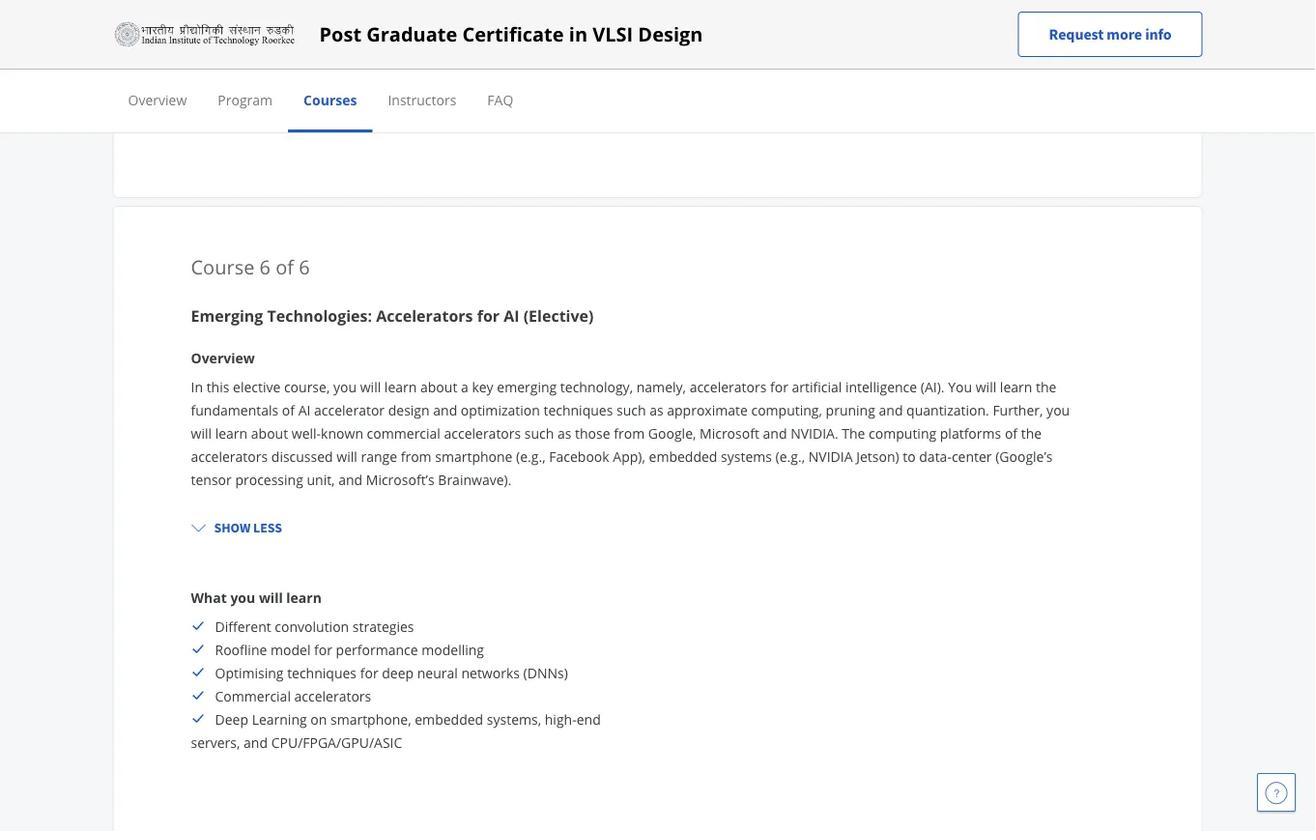 Task type: locate. For each thing, give the bounding box(es) containing it.
of down further,
[[1005, 424, 1018, 442]]

and down the 'intelligence'
[[879, 401, 903, 419]]

design
[[638, 21, 703, 47]]

1 vertical spatial ai
[[298, 401, 311, 419]]

ai left "(elective)"
[[504, 305, 519, 326]]

2 data from the top
[[215, 80, 245, 98]]

0 horizontal spatial overview
[[128, 90, 187, 109]]

emerging
[[191, 305, 263, 326]]

of up the technologies:
[[276, 253, 294, 280]]

from down commercial
[[401, 447, 432, 465]]

embedded down neural
[[415, 710, 483, 728]]

for up computing,
[[770, 377, 788, 396]]

0 vertical spatial techniques
[[544, 401, 613, 419]]

and down computing,
[[763, 424, 787, 442]]

quantization.
[[907, 401, 989, 419]]

1 horizontal spatial you
[[333, 377, 357, 396]]

1 horizontal spatial techniques
[[544, 401, 613, 419]]

graduate
[[366, 21, 457, 47]]

capacitor
[[275, 33, 333, 52]]

0 vertical spatial about
[[420, 377, 457, 396]]

you right further,
[[1047, 401, 1070, 419]]

1 vertical spatial design
[[388, 401, 430, 419]]

design
[[312, 80, 354, 98], [388, 401, 430, 419]]

for down the different convolution strategies in the bottom left of the page
[[314, 640, 332, 659]]

2 vertical spatial of
[[1005, 424, 1018, 442]]

the up (google's
[[1021, 424, 1042, 442]]

as
[[650, 401, 663, 419], [558, 424, 572, 442]]

1 vertical spatial of
[[282, 401, 295, 419]]

data down switched
[[215, 57, 245, 75]]

about left a
[[420, 377, 457, 396]]

0 vertical spatial from
[[614, 424, 645, 442]]

show less button
[[183, 510, 290, 545]]

range
[[361, 447, 397, 465]]

a
[[461, 377, 468, 396]]

will
[[360, 377, 381, 396], [976, 377, 997, 396], [191, 424, 212, 442], [337, 447, 357, 465], [259, 588, 283, 606]]

overview up this
[[191, 348, 255, 367]]

0 horizontal spatial from
[[401, 447, 432, 465]]

computing
[[869, 424, 937, 442]]

fundamentals
[[191, 401, 279, 419]]

0 horizontal spatial (e.g.,
[[516, 447, 546, 465]]

0 horizontal spatial techniques
[[287, 663, 357, 682]]

instructors
[[388, 90, 456, 109]]

0 horizontal spatial embedded
[[415, 710, 483, 728]]

different convolution strategies
[[215, 617, 414, 635]]

techniques up those
[[544, 401, 613, 419]]

design down 'circuits'
[[312, 80, 354, 98]]

such
[[616, 401, 646, 419], [525, 424, 554, 442]]

data converts
[[215, 57, 302, 75]]

ai up well-
[[298, 401, 311, 419]]

you up different
[[230, 588, 255, 606]]

1 vertical spatial such
[[525, 424, 554, 442]]

and right unit,
[[338, 470, 363, 488]]

you up the accelerator
[[333, 377, 357, 396]]

accelerators
[[690, 377, 767, 396], [444, 424, 521, 442], [191, 447, 268, 465], [294, 687, 371, 705]]

1 horizontal spatial 6
[[299, 253, 310, 280]]

post graduate certificate in vlsi design
[[319, 21, 703, 47]]

accelerators
[[376, 305, 473, 326]]

0 vertical spatial you
[[333, 377, 357, 396]]

1 horizontal spatial (e.g.,
[[776, 447, 805, 465]]

learn up commercial
[[384, 377, 417, 396]]

indian institute of technology, roorkee image
[[113, 19, 296, 50]]

systems,
[[487, 710, 541, 728]]

(elective)
[[523, 305, 594, 326]]

jetson)
[[856, 447, 899, 465]]

and
[[433, 401, 457, 419], [879, 401, 903, 419], [763, 424, 787, 442], [338, 470, 363, 488], [244, 733, 268, 751]]

will up different
[[259, 588, 283, 606]]

0 horizontal spatial such
[[525, 424, 554, 442]]

courses
[[304, 90, 357, 109]]

overview inside certificate menu element
[[128, 90, 187, 109]]

switched capacitor circuits
[[215, 33, 382, 52]]

such down "namely,"
[[616, 401, 646, 419]]

key
[[472, 377, 493, 396]]

embedded inside the in this elective course, you will learn about a key emerging technology, namely, accelerators for artificial intelligence (ai). you will learn the fundamentals of ai accelerator design and optimization techniques such as approximate computing, pruning and quantization. further, you will learn about well-known commercial accelerators such as those from google, microsoft and nvidia. the computing platforms of the accelerators discussed will range from smartphone (e.g., facebook app), embedded systems (e.g., nvidia jetson) to data-center (google's tensor processing unit, and microsoft's brainwave).
[[649, 447, 717, 465]]

post
[[319, 21, 361, 47]]

0 vertical spatial such
[[616, 401, 646, 419]]

1 data from the top
[[215, 57, 245, 75]]

1 vertical spatial embedded
[[415, 710, 483, 728]]

1 (e.g., from the left
[[516, 447, 546, 465]]

overview down indian institute of technology, roorkee image at left top
[[128, 90, 187, 109]]

technology,
[[560, 377, 633, 396]]

for
[[477, 305, 500, 326], [770, 377, 788, 396], [314, 640, 332, 659], [360, 663, 378, 682]]

the
[[1036, 377, 1057, 396], [1021, 424, 1042, 442]]

as down "namely,"
[[650, 401, 663, 419]]

1 vertical spatial you
[[1047, 401, 1070, 419]]

0 horizontal spatial you
[[230, 588, 255, 606]]

(e.g., down nvidia.
[[776, 447, 805, 465]]

0 vertical spatial of
[[276, 253, 294, 280]]

1 horizontal spatial from
[[614, 424, 645, 442]]

0 vertical spatial overview
[[128, 90, 187, 109]]

2 (e.g., from the left
[[776, 447, 805, 465]]

facebook
[[549, 447, 609, 465]]

faq
[[487, 90, 513, 109]]

design up commercial
[[388, 401, 430, 419]]

0 horizontal spatial design
[[312, 80, 354, 98]]

data for data converts
[[215, 57, 245, 75]]

0 vertical spatial ai
[[504, 305, 519, 326]]

accelerators up approximate
[[690, 377, 767, 396]]

accelerator
[[314, 401, 385, 419]]

1 horizontal spatial embedded
[[649, 447, 717, 465]]

systems
[[721, 447, 772, 465]]

(dnns)
[[523, 663, 568, 682]]

0 horizontal spatial as
[[558, 424, 572, 442]]

techniques down roofline model for performance modelling at the bottom of the page
[[287, 663, 357, 682]]

(e.g., left facebook
[[516, 447, 546, 465]]

1 horizontal spatial design
[[388, 401, 430, 419]]

data down data converts
[[215, 80, 245, 98]]

1 vertical spatial as
[[558, 424, 572, 442]]

from up app),
[[614, 424, 645, 442]]

ai inside the in this elective course, you will learn about a key emerging technology, namely, accelerators for artificial intelligence (ai). you will learn the fundamentals of ai accelerator design and optimization techniques such as approximate computing, pruning and quantization. further, you will learn about well-known commercial accelerators such as those from google, microsoft and nvidia. the computing platforms of the accelerators discussed will range from smartphone (e.g., facebook app), embedded systems (e.g., nvidia jetson) to data-center (google's tensor processing unit, and microsoft's brainwave).
[[298, 401, 311, 419]]

6 right 'course'
[[260, 253, 271, 280]]

tensor
[[191, 470, 232, 488]]

6
[[260, 253, 271, 280], [299, 253, 310, 280]]

nvidia
[[809, 447, 853, 465]]

6 up the technologies:
[[299, 253, 310, 280]]

overview
[[128, 90, 187, 109], [191, 348, 255, 367]]

embedded down google,
[[649, 447, 717, 465]]

and inside deep learning on smartphone, embedded systems, high-end servers, and cpu/fpga/gpu/asic
[[244, 733, 268, 751]]

of up well-
[[282, 401, 295, 419]]

embedded inside deep learning on smartphone, embedded systems, high-end servers, and cpu/fpga/gpu/asic
[[415, 710, 483, 728]]

about
[[420, 377, 457, 396], [251, 424, 288, 442]]

0 vertical spatial data
[[215, 57, 245, 75]]

and down learning
[[244, 733, 268, 751]]

microsoft
[[700, 424, 759, 442]]

commercial
[[367, 424, 441, 442]]

1 vertical spatial about
[[251, 424, 288, 442]]

1 vertical spatial data
[[215, 80, 245, 98]]

learning
[[252, 710, 307, 728]]

learn up further,
[[1000, 377, 1032, 396]]

deep learning on smartphone, embedded systems, high-end servers, and cpu/fpga/gpu/asic
[[191, 710, 601, 751]]

this
[[206, 377, 229, 396]]

0 vertical spatial embedded
[[649, 447, 717, 465]]

as up facebook
[[558, 424, 572, 442]]

about left well-
[[251, 424, 288, 442]]

learn
[[384, 377, 417, 396], [1000, 377, 1032, 396], [215, 424, 248, 442], [286, 588, 322, 606]]

switched
[[215, 33, 272, 52]]

such down optimization
[[525, 424, 554, 442]]

design inside the in this elective course, you will learn about a key emerging technology, namely, accelerators for artificial intelligence (ai). you will learn the fundamentals of ai accelerator design and optimization techniques such as approximate computing, pruning and quantization. further, you will learn about well-known commercial accelerators such as those from google, microsoft and nvidia. the computing platforms of the accelerators discussed will range from smartphone (e.g., facebook app), embedded systems (e.g., nvidia jetson) to data-center (google's tensor processing unit, and microsoft's brainwave).
[[388, 401, 430, 419]]

2 vertical spatial you
[[230, 588, 255, 606]]

help center image
[[1265, 781, 1288, 804]]

overview link
[[128, 90, 187, 109]]

1 horizontal spatial as
[[650, 401, 663, 419]]

from
[[614, 424, 645, 442], [401, 447, 432, 465]]

1 vertical spatial overview
[[191, 348, 255, 367]]

different
[[215, 617, 271, 635]]

processing
[[235, 470, 303, 488]]

certificate menu element
[[113, 70, 1203, 132]]

ai
[[504, 305, 519, 326], [298, 401, 311, 419]]

discussed
[[271, 447, 333, 465]]

you
[[333, 377, 357, 396], [1047, 401, 1070, 419], [230, 588, 255, 606]]

the up further,
[[1036, 377, 1057, 396]]

0 horizontal spatial 6
[[260, 253, 271, 280]]

faq link
[[487, 90, 513, 109]]

2 6 from the left
[[299, 253, 310, 280]]

1 vertical spatial techniques
[[287, 663, 357, 682]]

0 horizontal spatial ai
[[298, 401, 311, 419]]



Task type: describe. For each thing, give the bounding box(es) containing it.
technologies:
[[267, 305, 372, 326]]

accelerators up smartphone
[[444, 424, 521, 442]]

commercial
[[215, 687, 291, 705]]

accelerators up on
[[294, 687, 371, 705]]

(ai).
[[921, 377, 945, 396]]

artificial
[[792, 377, 842, 396]]

microsoft's
[[366, 470, 435, 488]]

show less
[[214, 519, 282, 536]]

1 6 from the left
[[260, 253, 271, 280]]

approximate
[[667, 401, 748, 419]]

namely,
[[637, 377, 686, 396]]

unit,
[[307, 470, 335, 488]]

emerging technologies: accelerators for ai (elective)
[[191, 305, 594, 326]]

networks
[[461, 663, 520, 682]]

request
[[1049, 25, 1104, 44]]

1 vertical spatial the
[[1021, 424, 1042, 442]]

nvidia.
[[791, 424, 838, 442]]

for right accelerators
[[477, 305, 500, 326]]

techniques inside the in this elective course, you will learn about a key emerging technology, namely, accelerators for artificial intelligence (ai). you will learn the fundamentals of ai accelerator design and optimization techniques such as approximate computing, pruning and quantization. further, you will learn about well-known commercial accelerators such as those from google, microsoft and nvidia. the computing platforms of the accelerators discussed will range from smartphone (e.g., facebook app), embedded systems (e.g., nvidia jetson) to data-center (google's tensor processing unit, and microsoft's brainwave).
[[544, 401, 613, 419]]

courses link
[[304, 90, 357, 109]]

show
[[214, 519, 251, 536]]

will down known
[[337, 447, 357, 465]]

on
[[310, 710, 327, 728]]

high-
[[545, 710, 577, 728]]

will up the accelerator
[[360, 377, 381, 396]]

well-
[[292, 424, 321, 442]]

2 horizontal spatial you
[[1047, 401, 1070, 419]]

certificate
[[462, 21, 564, 47]]

deep
[[215, 710, 248, 728]]

converts
[[248, 57, 302, 75]]

in
[[191, 377, 203, 396]]

1 horizontal spatial overview
[[191, 348, 255, 367]]

data for data converter design
[[215, 80, 245, 98]]

for inside the in this elective course, you will learn about a key emerging technology, namely, accelerators for artificial intelligence (ai). you will learn the fundamentals of ai accelerator design and optimization techniques such as approximate computing, pruning and quantization. further, you will learn about well-known commercial accelerators such as those from google, microsoft and nvidia. the computing platforms of the accelerators discussed will range from smartphone (e.g., facebook app), embedded systems (e.g., nvidia jetson) to data-center (google's tensor processing unit, and microsoft's brainwave).
[[770, 377, 788, 396]]

for down performance
[[360, 663, 378, 682]]

program link
[[218, 90, 273, 109]]

servers,
[[191, 733, 240, 751]]

intelligence
[[845, 377, 917, 396]]

cpu/fpga/gpu/asic
[[271, 733, 402, 751]]

computing,
[[751, 401, 822, 419]]

(google's
[[995, 447, 1053, 465]]

what
[[191, 588, 227, 606]]

elective
[[233, 377, 281, 396]]

more
[[1107, 25, 1142, 44]]

1 horizontal spatial such
[[616, 401, 646, 419]]

0 vertical spatial the
[[1036, 377, 1057, 396]]

what you will learn
[[191, 588, 322, 606]]

performance
[[336, 640, 418, 659]]

0 vertical spatial as
[[650, 401, 663, 419]]

program
[[218, 90, 273, 109]]

less
[[253, 519, 282, 536]]

center
[[952, 447, 992, 465]]

1 horizontal spatial about
[[420, 377, 457, 396]]

will right you
[[976, 377, 997, 396]]

in
[[569, 21, 588, 47]]

deep
[[382, 663, 414, 682]]

google,
[[648, 424, 696, 442]]

and up commercial
[[433, 401, 457, 419]]

0 vertical spatial design
[[312, 80, 354, 98]]

pruning
[[826, 401, 875, 419]]

circuits
[[337, 33, 382, 52]]

request more info button
[[1018, 12, 1203, 57]]

roofline
[[215, 640, 267, 659]]

optimization
[[461, 401, 540, 419]]

neural
[[417, 663, 458, 682]]

0 horizontal spatial about
[[251, 424, 288, 442]]

instructors link
[[388, 90, 456, 109]]

learn up the convolution
[[286, 588, 322, 606]]

optimising techniques for deep neural networks (dnns)
[[215, 663, 568, 682]]

the
[[842, 424, 865, 442]]

known
[[321, 424, 363, 442]]

smartphone,
[[330, 710, 411, 728]]

convolution
[[275, 617, 349, 635]]

optimising
[[215, 663, 284, 682]]

you
[[948, 377, 972, 396]]

smartphone
[[435, 447, 513, 465]]

course 6 of 6
[[191, 253, 310, 280]]

commercial accelerators
[[215, 687, 371, 705]]

accelerators up the tensor in the left bottom of the page
[[191, 447, 268, 465]]

learn down fundamentals
[[215, 424, 248, 442]]

vlsi
[[593, 21, 633, 47]]

strategies
[[353, 617, 414, 635]]

end
[[577, 710, 601, 728]]

further,
[[993, 401, 1043, 419]]

will down fundamentals
[[191, 424, 212, 442]]

emerging
[[497, 377, 557, 396]]

those
[[575, 424, 610, 442]]

course
[[191, 253, 255, 280]]

modelling
[[422, 640, 484, 659]]

course,
[[284, 377, 330, 396]]

to
[[903, 447, 916, 465]]

1 horizontal spatial ai
[[504, 305, 519, 326]]

request more info
[[1049, 25, 1172, 44]]

aliasing
[[215, 10, 264, 29]]

data converter design
[[215, 80, 354, 98]]

model
[[271, 640, 311, 659]]

info
[[1145, 25, 1172, 44]]

in this elective course, you will learn about a key emerging technology, namely, accelerators for artificial intelligence (ai). you will learn the fundamentals of ai accelerator design and optimization techniques such as approximate computing, pruning and quantization. further, you will learn about well-known commercial accelerators such as those from google, microsoft and nvidia. the computing platforms of the accelerators discussed will range from smartphone (e.g., facebook app), embedded systems (e.g., nvidia jetson) to data-center (google's tensor processing unit, and microsoft's brainwave).
[[191, 377, 1070, 488]]

1 vertical spatial from
[[401, 447, 432, 465]]



Task type: vqa. For each thing, say whether or not it's contained in the screenshot.
computing,
yes



